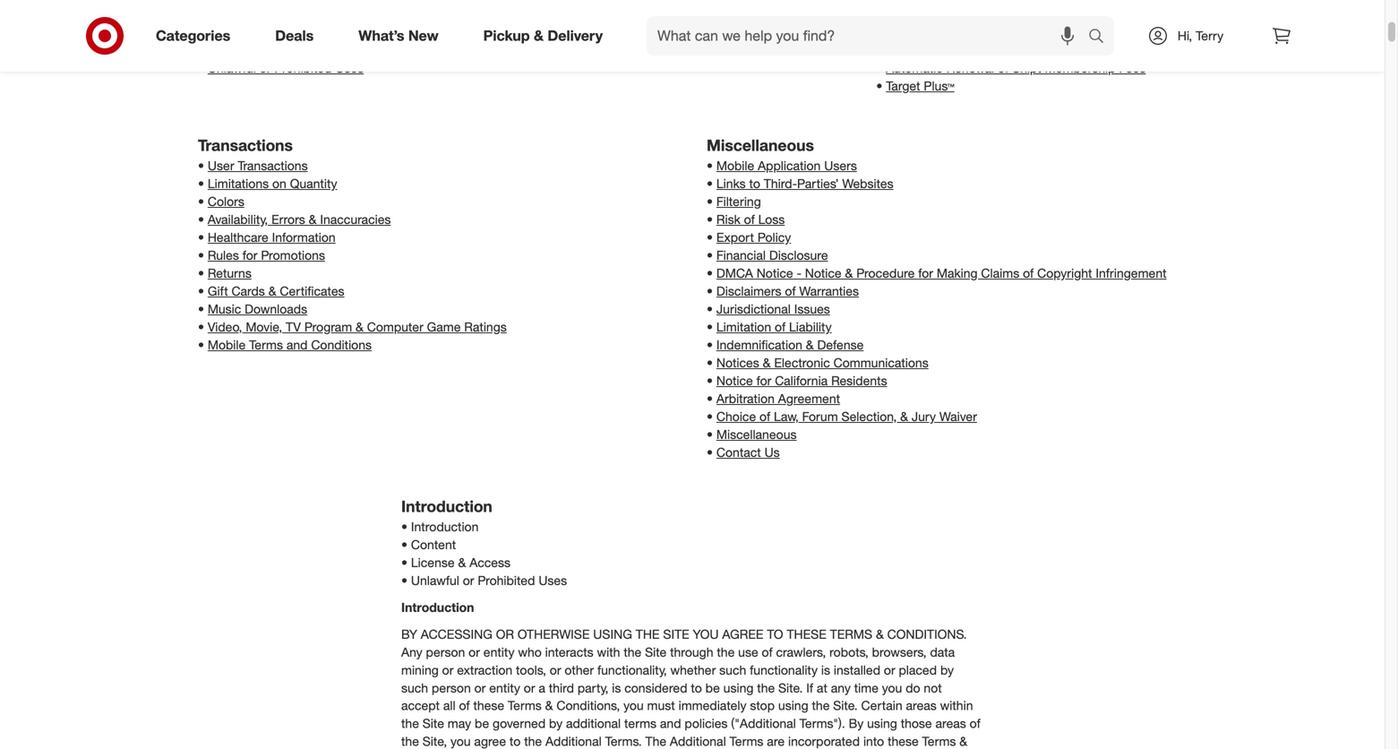 Task type: describe. For each thing, give the bounding box(es) containing it.
within
[[941, 698, 974, 714]]

0 vertical spatial such
[[720, 662, 747, 678]]

using
[[593, 626, 633, 642]]

What can we help you find? suggestions appear below search field
[[647, 16, 1093, 56]]

1 vertical spatial person
[[432, 680, 471, 696]]

0 vertical spatial using
[[724, 680, 754, 696]]

new
[[409, 27, 439, 44]]

of right use
[[762, 644, 773, 660]]

at
[[817, 680, 828, 696]]

access inside introduction • introduction • content • license & access • unlawful or prohibited uses
[[470, 555, 511, 570]]

music downloads link
[[208, 301, 307, 317]]

content link
[[208, 24, 253, 40]]

issues
[[795, 301, 831, 317]]

0 vertical spatial miscellaneous
[[707, 136, 815, 155]]

license inside • content • license & access • unlawful or prohibited uses
[[208, 42, 251, 58]]

what's new
[[359, 27, 439, 44]]

installed
[[834, 662, 881, 678]]

these
[[787, 626, 827, 642]]

1 horizontal spatial to
[[691, 680, 702, 696]]

target circle™ loyalty program link
[[886, 6, 1058, 22]]

limitation
[[717, 319, 772, 335]]

and inside by accessing or otherwise using the site you agree to these terms & conditions. any person or entity who interacts with the site through the use of crawlers, robots, browsers, data mining or extraction tools, or other functionality, whether such functionality is installed or placed by such person or entity or a third party, is considered to be using the site. if at any time you do not accept all of these terms & conditions, you must immediately stop using the site. certain areas within the site may be governed by additional terms and policies ("additional terms"). by using those areas of the site, you agree to the additional terms. the additional terms are incorporated into these t
[[660, 716, 682, 731]]

hi, terry
[[1178, 28, 1224, 43]]

any
[[831, 680, 851, 696]]

by accessing or otherwise using the site you agree to these terms & conditions. any person or entity who interacts with the site through the use of crawlers, robots, browsers, data mining or extraction tools, or other functionality, whether such functionality is installed or placed by such person or entity or a third party, is considered to be using the site. if at any time you do not accept all of these terms & conditions, you must immediately stop using the site. certain areas within the site may be governed by additional terms and policies ("additional terms"). by using those areas of the site, you agree to the additional terms. the additional terms are incorporated into these t
[[401, 626, 981, 749]]

errors
[[272, 211, 305, 227]]

unlawful inside • content • license & access • unlawful or prohibited uses
[[208, 60, 256, 76]]

3 target from the top
[[886, 78, 921, 94]]

membership
[[1045, 60, 1116, 76]]

arbitration
[[717, 391, 775, 406]]

communications
[[834, 355, 929, 370]]

0 horizontal spatial site.
[[779, 680, 803, 696]]

or
[[496, 626, 514, 642]]

liability
[[789, 319, 832, 335]]

application
[[758, 158, 821, 173]]

risk
[[717, 211, 741, 227]]

notices
[[717, 355, 760, 370]]

or down 'browsers,'
[[884, 662, 896, 678]]

1 vertical spatial terms
[[508, 698, 542, 714]]

quantity
[[290, 176, 337, 191]]

submissions
[[707, 42, 779, 58]]

and inside transactions • user transactions • limitations on quantity • colors • availability, errors & inaccuracies • healthcare information • rules for promotions • returns • gift cards & certificates • music downloads • video, movie, tv program & computer game ratings • mobile terms and conditions
[[287, 337, 308, 353]]

movie,
[[246, 319, 282, 335]]

target wallet link
[[886, 42, 958, 58]]

& down a at bottom
[[545, 698, 553, 714]]

forum
[[803, 408, 838, 424]]

fees
[[1120, 60, 1146, 76]]

1 vertical spatial by
[[549, 716, 563, 731]]

availability,
[[208, 211, 268, 227]]

computer
[[367, 319, 424, 335]]

& left jury
[[901, 408, 909, 424]]

conditions,
[[557, 698, 620, 714]]

mobile inside transactions • user transactions • limitations on quantity • colors • availability, errors & inaccuracies • healthcare information • rules for promotions • returns • gift cards & certificates • music downloads • video, movie, tv program & computer game ratings • mobile terms and conditions
[[208, 337, 246, 353]]

links
[[717, 176, 746, 191]]

or up third on the bottom left of the page
[[550, 662, 561, 678]]

gift
[[208, 283, 228, 299]]

financial disclosure link
[[717, 247, 828, 263]]

agree
[[723, 626, 764, 642]]

hi,
[[1178, 28, 1193, 43]]

0 vertical spatial entity
[[484, 644, 515, 660]]

colors
[[208, 194, 244, 209]]

of right all
[[459, 698, 470, 714]]

0 vertical spatial areas
[[906, 698, 937, 714]]

links to third-parties' websites link
[[717, 176, 894, 191]]

of up jurisdictional issues link at the right
[[785, 283, 796, 299]]

certificates
[[280, 283, 345, 299]]

user reviews, comments & submissions link
[[547, 42, 779, 58]]

risk of loss link
[[717, 211, 785, 227]]

unlawful or prohibited uses link
[[208, 60, 364, 76]]

2 additional from the left
[[670, 734, 726, 749]]

2 vertical spatial you
[[451, 734, 471, 749]]

site,
[[423, 734, 447, 749]]

modification & termination link
[[547, 24, 696, 40]]

& up 'browsers,'
[[876, 626, 884, 642]]

those
[[901, 716, 933, 731]]

content inside introduction • introduction • content • license & access • unlawful or prohibited uses
[[411, 537, 456, 552]]

search
[[1081, 29, 1124, 46]]

the up functionality,
[[624, 644, 642, 660]]

video, movie, tv program & computer game ratings link
[[208, 319, 507, 335]]

uses inside • content • license & access • unlawful or prohibited uses
[[335, 60, 364, 76]]

• content • license & access • unlawful or prohibited uses
[[198, 24, 364, 76]]

1 vertical spatial entity
[[489, 680, 521, 696]]

jury
[[912, 408, 936, 424]]

-
[[797, 265, 802, 281]]

1 vertical spatial using
[[779, 698, 809, 714]]

returns
[[208, 265, 252, 281]]

user inside • modification & termination • user reviews, comments & submissions
[[547, 42, 574, 58]]

1 horizontal spatial is
[[822, 662, 831, 678]]

into
[[864, 734, 885, 749]]

certain
[[862, 698, 903, 714]]

0 vertical spatial these
[[474, 698, 505, 714]]

miscellaneous link
[[717, 426, 797, 442]]

0 horizontal spatial such
[[401, 680, 428, 696]]

tools,
[[516, 662, 547, 678]]

license & access link
[[208, 42, 307, 58]]

1 vertical spatial areas
[[936, 716, 967, 731]]

terms inside transactions • user transactions • limitations on quantity • colors • availability, errors & inaccuracies • healthcare information • rules for promotions • returns • gift cards & certificates • music downloads • video, movie, tv program & computer game ratings • mobile terms and conditions
[[249, 337, 283, 353]]

time
[[855, 680, 879, 696]]

terms").
[[800, 716, 846, 731]]

0 horizontal spatial to
[[510, 734, 521, 749]]

0 horizontal spatial site
[[423, 716, 444, 731]]

1 horizontal spatial site
[[645, 644, 667, 660]]

0 vertical spatial you
[[882, 680, 903, 696]]

filtering
[[717, 194, 761, 209]]

the down "governed"
[[524, 734, 542, 749]]

reviews,
[[577, 42, 627, 58]]

1 horizontal spatial notice
[[757, 265, 794, 281]]

or left a at bottom
[[524, 680, 535, 696]]

of up export policy link at the right top of the page
[[744, 211, 755, 227]]

infringement
[[1096, 265, 1167, 281]]

wallet
[[924, 42, 958, 58]]

procedure
[[857, 265, 915, 281]]

for inside transactions • user transactions • limitations on quantity • colors • availability, errors & inaccuracies • healthcare information • rules for promotions • returns • gift cards & certificates • music downloads • video, movie, tv program & computer game ratings • mobile terms and conditions
[[243, 247, 258, 263]]

parties'
[[798, 176, 839, 191]]

automatic
[[886, 60, 943, 76]]

the down accept at the left bottom of page
[[401, 716, 419, 731]]

inaccuracies
[[320, 211, 391, 227]]

1 vertical spatial these
[[888, 734, 919, 749]]

copyright
[[1038, 265, 1093, 281]]

warranties
[[800, 283, 859, 299]]

& inside • content • license & access • unlawful or prohibited uses
[[255, 42, 263, 58]]

& up warranties
[[845, 265, 853, 281]]

2 vertical spatial using
[[868, 716, 898, 731]]

of inside • target wallet • automatic renewal of shipt membership fees • target plus™
[[998, 60, 1009, 76]]

loyalty
[[967, 6, 1006, 22]]

not
[[924, 680, 942, 696]]

law,
[[774, 408, 799, 424]]

prohibited inside • content • license & access • unlawful or prohibited uses
[[275, 60, 332, 76]]



Task type: vqa. For each thing, say whether or not it's contained in the screenshot.
through
yes



Task type: locate. For each thing, give the bounding box(es) containing it.
0 vertical spatial and
[[287, 337, 308, 353]]

additional down additional at left bottom
[[546, 734, 602, 749]]

prohibited inside introduction • introduction • content • license & access • unlawful or prohibited uses
[[478, 572, 535, 588]]

for left making
[[919, 265, 934, 281]]

0 horizontal spatial is
[[612, 680, 621, 696]]

entity down or in the bottom left of the page
[[484, 644, 515, 660]]

2 vertical spatial target
[[886, 78, 921, 94]]

2 horizontal spatial to
[[750, 176, 761, 191]]

0 horizontal spatial using
[[724, 680, 754, 696]]

or inside introduction • introduction • content • license & access • unlawful or prohibited uses
[[463, 572, 474, 588]]

functionality
[[750, 662, 818, 678]]

party,
[[578, 680, 609, 696]]

0 vertical spatial introduction
[[401, 497, 493, 516]]

& inside introduction • introduction • content • license & access • unlawful or prohibited uses
[[458, 555, 466, 570]]

to inside miscellaneous • mobile application users • links to third-parties' websites • filtering • risk of loss • export policy • financial disclosure • dmca notice - notice & procedure for making claims of copyright infringement • disclaimers of warranties • jurisdictional issues • limitation of liability • indemnification & defense • notices & electronic communications • notice for california residents • arbitration agreement • choice of law, forum selection, & jury waiver • miscellaneous • contact us
[[750, 176, 761, 191]]

target down automatic
[[886, 78, 921, 94]]

to
[[750, 176, 761, 191], [691, 680, 702, 696], [510, 734, 521, 749]]

content
[[208, 24, 253, 40], [411, 537, 456, 552]]

you
[[693, 626, 719, 642]]

user
[[547, 42, 574, 58], [208, 158, 234, 173]]

using down 'if'
[[779, 698, 809, 714]]

deals
[[275, 27, 314, 44]]

jurisdictional
[[717, 301, 791, 317]]

to right links
[[750, 176, 761, 191]]

making
[[937, 265, 978, 281]]

terry
[[1196, 28, 1224, 43]]

target left circle™
[[886, 6, 921, 22]]

0 horizontal spatial for
[[243, 247, 258, 263]]

1 horizontal spatial content
[[411, 537, 456, 552]]

or up accessing
[[463, 572, 474, 588]]

1 horizontal spatial license
[[411, 555, 455, 570]]

0 horizontal spatial unlawful
[[208, 60, 256, 76]]

0 vertical spatial user
[[547, 42, 574, 58]]

terms up "governed"
[[508, 698, 542, 714]]

0 horizontal spatial prohibited
[[275, 60, 332, 76]]

mobile down video,
[[208, 337, 246, 353]]

1 vertical spatial introduction
[[411, 519, 479, 534]]

2 horizontal spatial for
[[919, 265, 934, 281]]

such
[[720, 662, 747, 678], [401, 680, 428, 696]]

the left site,
[[401, 734, 419, 749]]

& up information
[[309, 211, 317, 227]]

transactions up limitations on quantity link
[[238, 158, 308, 173]]

uses down what's
[[335, 60, 364, 76]]

1 horizontal spatial site.
[[834, 698, 858, 714]]

1 vertical spatial license
[[411, 555, 455, 570]]

1 horizontal spatial these
[[888, 734, 919, 749]]

program up conditions
[[305, 319, 352, 335]]

defense
[[818, 337, 864, 353]]

• modification & termination • user reviews, comments & submissions
[[537, 24, 779, 58]]

export policy link
[[717, 229, 791, 245]]

0 vertical spatial to
[[750, 176, 761, 191]]

areas down within
[[936, 716, 967, 731]]

or up extraction
[[469, 644, 480, 660]]

a
[[539, 680, 546, 696]]

site. down functionality
[[779, 680, 803, 696]]

site up site,
[[423, 716, 444, 731]]

site. down any at the bottom
[[834, 698, 858, 714]]

1 horizontal spatial user
[[547, 42, 574, 58]]

user down 'modification'
[[547, 42, 574, 58]]

2 vertical spatial terms
[[730, 734, 764, 749]]

is up at
[[822, 662, 831, 678]]

california
[[775, 373, 828, 388]]

0 vertical spatial site.
[[779, 680, 803, 696]]

delivery
[[548, 27, 603, 44]]

& down liability
[[806, 337, 814, 353]]

or down 'license & access' link
[[260, 60, 271, 76]]

site
[[663, 626, 690, 642]]

1 vertical spatial user
[[208, 158, 234, 173]]

for down healthcare
[[243, 247, 258, 263]]

2 horizontal spatial you
[[882, 680, 903, 696]]

of right claims
[[1023, 265, 1034, 281]]

these down those
[[888, 734, 919, 749]]

1 target from the top
[[886, 6, 921, 22]]

using up "stop"
[[724, 680, 754, 696]]

1 horizontal spatial using
[[779, 698, 809, 714]]

1 horizontal spatial by
[[941, 662, 954, 678]]

license down content link
[[208, 42, 251, 58]]

notice down financial disclosure link
[[757, 265, 794, 281]]

selection,
[[842, 408, 897, 424]]

other
[[565, 662, 594, 678]]

1 vertical spatial for
[[919, 265, 934, 281]]

introduction for introduction • introduction • content • license & access • unlawful or prohibited uses
[[401, 497, 493, 516]]

data
[[931, 644, 955, 660]]

0 vertical spatial prohibited
[[275, 60, 332, 76]]

1 horizontal spatial terms
[[508, 698, 542, 714]]

and down "tv"
[[287, 337, 308, 353]]

target up automatic
[[886, 42, 921, 58]]

0 vertical spatial is
[[822, 662, 831, 678]]

gift cards & certificates link
[[208, 283, 345, 299]]

these
[[474, 698, 505, 714], [888, 734, 919, 749]]

1 horizontal spatial such
[[720, 662, 747, 678]]

1 horizontal spatial program
[[1010, 6, 1058, 22]]

jurisdictional issues link
[[717, 301, 831, 317]]

0 horizontal spatial uses
[[335, 60, 364, 76]]

music
[[208, 301, 241, 317]]

0 horizontal spatial program
[[305, 319, 352, 335]]

stop
[[750, 698, 775, 714]]

mobile up links
[[717, 158, 755, 173]]

contact
[[717, 444, 761, 460]]

crawlers,
[[777, 644, 826, 660]]

miscellaneous up contact us link
[[717, 426, 797, 442]]

& up accessing
[[458, 555, 466, 570]]

by down data
[[941, 662, 954, 678]]

0 vertical spatial mobile
[[717, 158, 755, 173]]

terms.
[[605, 734, 642, 749]]

& up conditions
[[356, 319, 364, 335]]

1 additional from the left
[[546, 734, 602, 749]]

pickup
[[484, 27, 530, 44]]

uses up otherwise
[[539, 572, 567, 588]]

be up agree
[[475, 716, 489, 731]]

modification
[[547, 24, 616, 40]]

0 horizontal spatial additional
[[546, 734, 602, 749]]

notice down notices
[[717, 373, 753, 388]]

conditions.
[[888, 626, 967, 642]]

such down use
[[720, 662, 747, 678]]

contact us link
[[717, 444, 780, 460]]

by
[[941, 662, 954, 678], [549, 716, 563, 731]]

access up or in the bottom left of the page
[[470, 555, 511, 570]]

terms down the movie,
[[249, 337, 283, 353]]

1 vertical spatial be
[[475, 716, 489, 731]]

0 vertical spatial access
[[266, 42, 307, 58]]

unlawful up accessing
[[411, 572, 460, 588]]

using down certain
[[868, 716, 898, 731]]

limitation of liability link
[[717, 319, 832, 335]]

users
[[825, 158, 857, 173]]

1 horizontal spatial uses
[[539, 572, 567, 588]]

and down must
[[660, 716, 682, 731]]

is right party,
[[612, 680, 621, 696]]

choice
[[717, 408, 756, 424]]

additional down "policies"
[[670, 734, 726, 749]]

accept
[[401, 698, 440, 714]]

you down may
[[451, 734, 471, 749]]

&
[[620, 24, 628, 40], [534, 27, 544, 44], [255, 42, 263, 58], [696, 42, 704, 58], [309, 211, 317, 227], [845, 265, 853, 281], [269, 283, 276, 299], [356, 319, 364, 335], [806, 337, 814, 353], [763, 355, 771, 370], [901, 408, 909, 424], [458, 555, 466, 570], [876, 626, 884, 642], [545, 698, 553, 714]]

are
[[767, 734, 785, 749]]

of down jurisdictional issues link at the right
[[775, 319, 786, 335]]

0 horizontal spatial terms
[[249, 337, 283, 353]]

0 horizontal spatial notice
[[717, 373, 753, 388]]

person up all
[[432, 680, 471, 696]]

user up limitations
[[208, 158, 234, 173]]

to down whether
[[691, 680, 702, 696]]

terms
[[249, 337, 283, 353], [508, 698, 542, 714], [730, 734, 764, 749]]

content inside • content • license & access • unlawful or prohibited uses
[[208, 24, 253, 40]]

the
[[636, 626, 660, 642]]

1 vertical spatial you
[[624, 698, 644, 714]]

the down at
[[812, 698, 830, 714]]

2 target from the top
[[886, 42, 921, 58]]

may
[[448, 716, 471, 731]]

export
[[717, 229, 754, 245]]

& up unlawful or prohibited uses link at the left top of the page
[[255, 42, 263, 58]]

0 vertical spatial person
[[426, 644, 465, 660]]

notices & electronic communications link
[[717, 355, 929, 370]]

notice up warranties
[[805, 265, 842, 281]]

& up the reviews,
[[620, 24, 628, 40]]

1 horizontal spatial mobile
[[717, 158, 755, 173]]

0 horizontal spatial user
[[208, 158, 234, 173]]

0 vertical spatial content
[[208, 24, 253, 40]]

& right comments
[[696, 42, 704, 58]]

disclosure
[[770, 247, 828, 263]]

transactions up user transactions link
[[198, 136, 293, 155]]

1 horizontal spatial prohibited
[[478, 572, 535, 588]]

access inside • content • license & access • unlawful or prohibited uses
[[266, 42, 307, 58]]

limitations on quantity link
[[208, 176, 337, 191]]

circle™
[[924, 6, 963, 22]]

uses inside introduction • introduction • content • license & access • unlawful or prohibited uses
[[539, 572, 567, 588]]

mining
[[401, 662, 439, 678]]

introduction for introduction
[[401, 599, 474, 615]]

1 horizontal spatial access
[[470, 555, 511, 570]]

user transactions link
[[208, 158, 308, 173]]

dmca
[[717, 265, 753, 281]]

be up immediately
[[706, 680, 720, 696]]

1 vertical spatial site.
[[834, 698, 858, 714]]

what's
[[359, 27, 405, 44]]

2 vertical spatial for
[[757, 373, 772, 388]]

site down the
[[645, 644, 667, 660]]

1 vertical spatial is
[[612, 680, 621, 696]]

automatic renewal of shipt membership fees link
[[886, 60, 1146, 76]]

& up downloads
[[269, 283, 276, 299]]

financial
[[717, 247, 766, 263]]

agreement
[[779, 391, 841, 406]]

target for wallet
[[886, 42, 921, 58]]

for up arbitration agreement link
[[757, 373, 772, 388]]

us
[[765, 444, 780, 460]]

unlawful inside introduction • introduction • content • license & access • unlawful or prohibited uses
[[411, 572, 460, 588]]

renewal
[[947, 60, 995, 76]]

0 vertical spatial be
[[706, 680, 720, 696]]

& right pickup
[[534, 27, 544, 44]]

or right mining
[[442, 662, 454, 678]]

0 vertical spatial by
[[941, 662, 954, 678]]

be
[[706, 680, 720, 696], [475, 716, 489, 731]]

immediately
[[679, 698, 747, 714]]

of up the miscellaneous link
[[760, 408, 771, 424]]

miscellaneous up mobile application users link
[[707, 136, 815, 155]]

program
[[1010, 6, 1058, 22], [305, 319, 352, 335]]

0 horizontal spatial license
[[208, 42, 251, 58]]

license inside introduction • introduction • content • license & access • unlawful or prohibited uses
[[411, 555, 455, 570]]

1 vertical spatial unlawful
[[411, 572, 460, 588]]

promotions
[[261, 247, 325, 263]]

1 vertical spatial transactions
[[238, 158, 308, 173]]

you
[[882, 680, 903, 696], [624, 698, 644, 714], [451, 734, 471, 749]]

person down accessing
[[426, 644, 465, 660]]

1 vertical spatial to
[[691, 680, 702, 696]]

program right the loyalty
[[1010, 6, 1058, 22]]

1 vertical spatial content
[[411, 537, 456, 552]]

of down within
[[970, 716, 981, 731]]

2 horizontal spatial notice
[[805, 265, 842, 281]]

what's new link
[[343, 16, 461, 56]]

you up certain
[[882, 680, 903, 696]]

2 vertical spatial introduction
[[401, 599, 474, 615]]

robots,
[[830, 644, 869, 660]]

0 vertical spatial target
[[886, 6, 921, 22]]

healthcare
[[208, 229, 269, 245]]

prohibited down deals 'link'
[[275, 60, 332, 76]]

by down third on the bottom left of the page
[[549, 716, 563, 731]]

1 vertical spatial miscellaneous
[[717, 426, 797, 442]]

0 vertical spatial terms
[[249, 337, 283, 353]]

mobile inside miscellaneous • mobile application users • links to third-parties' websites • filtering • risk of loss • export policy • financial disclosure • dmca notice - notice & procedure for making claims of copyright infringement • disclaimers of warranties • jurisdictional issues • limitation of liability • indemnification & defense • notices & electronic communications • notice for california residents • arbitration agreement • choice of law, forum selection, & jury waiver • miscellaneous • contact us
[[717, 158, 755, 173]]

0 vertical spatial license
[[208, 42, 251, 58]]

mobile application users link
[[717, 158, 857, 173]]

terms down ("additional
[[730, 734, 764, 749]]

user inside transactions • user transactions • limitations on quantity • colors • availability, errors & inaccuracies • healthcare information • rules for promotions • returns • gift cards & certificates • music downloads • video, movie, tv program & computer game ratings • mobile terms and conditions
[[208, 158, 234, 173]]

is
[[822, 662, 831, 678], [612, 680, 621, 696]]

target for circle™
[[886, 6, 921, 22]]

program inside transactions • user transactions • limitations on quantity • colors • availability, errors & inaccuracies • healthcare information • rules for promotions • returns • gift cards & certificates • music downloads • video, movie, tv program & computer game ratings • mobile terms and conditions
[[305, 319, 352, 335]]

incorporated
[[789, 734, 860, 749]]

you up terms
[[624, 698, 644, 714]]

notice for california residents link
[[717, 373, 888, 388]]

& down indemnification
[[763, 355, 771, 370]]

1 vertical spatial such
[[401, 680, 428, 696]]

1 horizontal spatial and
[[660, 716, 682, 731]]

entity down extraction
[[489, 680, 521, 696]]

access
[[266, 42, 307, 58], [470, 555, 511, 570]]

the left use
[[717, 644, 735, 660]]

or inside • content • license & access • unlawful or prohibited uses
[[260, 60, 271, 76]]

areas up those
[[906, 698, 937, 714]]

extraction
[[457, 662, 513, 678]]

2 horizontal spatial terms
[[730, 734, 764, 749]]

1 vertical spatial uses
[[539, 572, 567, 588]]

agree
[[474, 734, 506, 749]]

transactions • user transactions • limitations on quantity • colors • availability, errors & inaccuracies • healthcare information • rules for promotions • returns • gift cards & certificates • music downloads • video, movie, tv program & computer game ratings • mobile terms and conditions
[[198, 136, 507, 353]]

of left shipt
[[998, 60, 1009, 76]]

the up "stop"
[[757, 680, 775, 696]]

miscellaneous
[[707, 136, 815, 155], [717, 426, 797, 442]]

0 horizontal spatial these
[[474, 698, 505, 714]]

1 vertical spatial program
[[305, 319, 352, 335]]

to down "governed"
[[510, 734, 521, 749]]

unlawful down 'license & access' link
[[208, 60, 256, 76]]

0 horizontal spatial be
[[475, 716, 489, 731]]

these up "governed"
[[474, 698, 505, 714]]

0 vertical spatial transactions
[[198, 136, 293, 155]]

categories link
[[141, 16, 253, 56]]

0 horizontal spatial you
[[451, 734, 471, 749]]

accessing
[[421, 626, 493, 642]]

access up unlawful or prohibited uses link at the left top of the page
[[266, 42, 307, 58]]

all
[[443, 698, 456, 714]]

miscellaneous • mobile application users • links to third-parties' websites • filtering • risk of loss • export policy • financial disclosure • dmca notice - notice & procedure for making claims of copyright infringement • disclaimers of warranties • jurisdictional issues • limitation of liability • indemnification & defense • notices & electronic communications • notice for california residents • arbitration agreement • choice of law, forum selection, & jury waiver • miscellaneous • contact us
[[707, 136, 1167, 460]]

video,
[[208, 319, 242, 335]]

1 vertical spatial site
[[423, 716, 444, 731]]

or down extraction
[[475, 680, 486, 696]]

0 vertical spatial for
[[243, 247, 258, 263]]

• target wallet • automatic renewal of shipt membership fees • target plus™
[[877, 42, 1146, 94]]

1 horizontal spatial be
[[706, 680, 720, 696]]

1 vertical spatial mobile
[[208, 337, 246, 353]]

rules for promotions link
[[208, 247, 325, 263]]

1 vertical spatial and
[[660, 716, 682, 731]]

1 vertical spatial target
[[886, 42, 921, 58]]

loss
[[759, 211, 785, 227]]

waiver
[[940, 408, 978, 424]]

license up by
[[411, 555, 455, 570]]

0 horizontal spatial and
[[287, 337, 308, 353]]

1 vertical spatial prohibited
[[478, 572, 535, 588]]

terms
[[625, 716, 657, 731]]

0 horizontal spatial by
[[549, 716, 563, 731]]

such down mining
[[401, 680, 428, 696]]

0 vertical spatial program
[[1010, 6, 1058, 22]]

whether
[[671, 662, 716, 678]]

0 horizontal spatial content
[[208, 24, 253, 40]]



